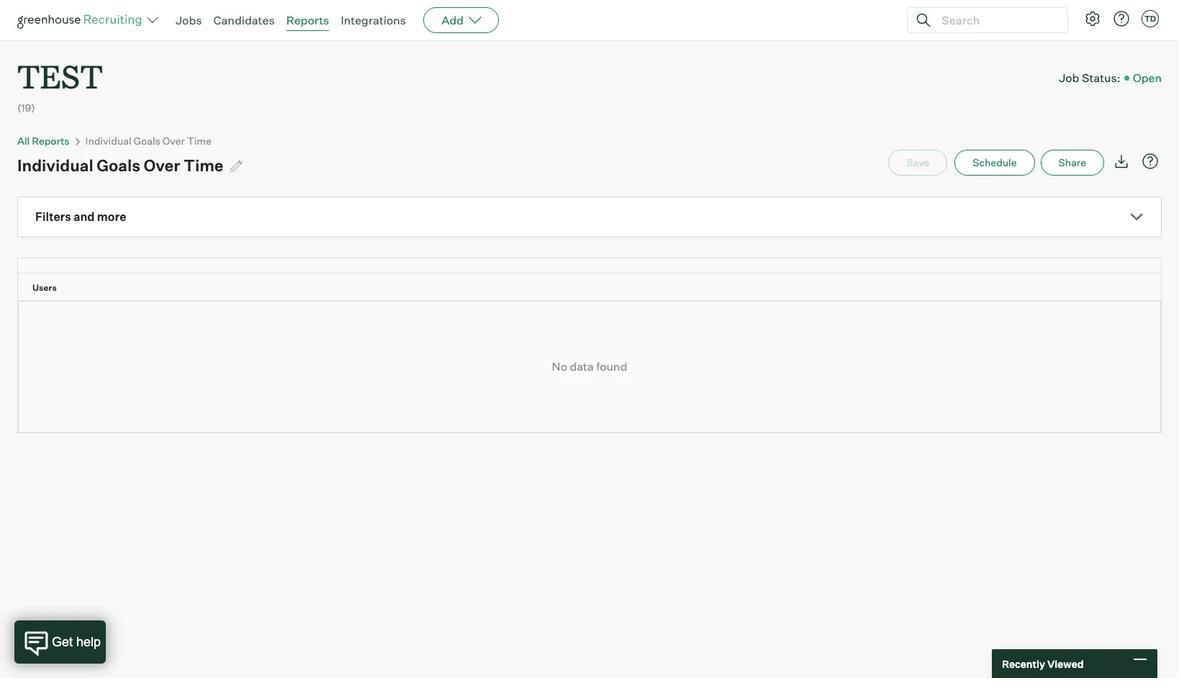 Task type: locate. For each thing, give the bounding box(es) containing it.
1 horizontal spatial reports
[[286, 13, 329, 27]]

test
[[17, 55, 103, 97]]

individual
[[85, 135, 132, 147], [17, 156, 93, 175]]

individual down 'all reports'
[[17, 156, 93, 175]]

add
[[442, 13, 464, 27]]

and
[[74, 210, 95, 224]]

column header inside the users grid
[[18, 259, 54, 273]]

test link
[[17, 40, 103, 100]]

add button
[[424, 7, 499, 33]]

data
[[570, 360, 594, 374]]

more
[[97, 210, 126, 224]]

faq image
[[1142, 153, 1160, 170]]

candidates
[[214, 13, 275, 27]]

0 vertical spatial over
[[163, 135, 185, 147]]

individual goals over time
[[85, 135, 212, 147], [17, 156, 224, 175]]

td button
[[1142, 10, 1160, 27]]

0 vertical spatial individual goals over time
[[85, 135, 212, 147]]

1 vertical spatial reports
[[32, 135, 70, 147]]

0 vertical spatial time
[[187, 135, 212, 147]]

1 vertical spatial time
[[184, 156, 224, 175]]

reports right all
[[32, 135, 70, 147]]

users grid
[[18, 259, 1175, 301]]

integrations link
[[341, 13, 406, 27]]

time
[[187, 135, 212, 147], [184, 156, 224, 175]]

integrations
[[341, 13, 406, 27]]

column header
[[18, 259, 54, 273]]

open
[[1134, 70, 1163, 85]]

over
[[163, 135, 185, 147], [144, 156, 180, 175]]

goals
[[134, 135, 160, 147], [97, 156, 140, 175]]

filters and more
[[35, 210, 126, 224]]

0 vertical spatial individual
[[85, 135, 132, 147]]

reports
[[286, 13, 329, 27], [32, 135, 70, 147]]

found
[[597, 360, 628, 374]]

(19)
[[17, 102, 35, 114]]

0 vertical spatial goals
[[134, 135, 160, 147]]

all reports link
[[17, 135, 70, 147]]

individual right 'all reports'
[[85, 135, 132, 147]]

users
[[32, 283, 57, 293]]

0 horizontal spatial reports
[[32, 135, 70, 147]]

reports right candidates link
[[286, 13, 329, 27]]



Task type: describe. For each thing, give the bounding box(es) containing it.
job
[[1060, 70, 1080, 85]]

all reports
[[17, 135, 70, 147]]

status:
[[1083, 70, 1121, 85]]

reports link
[[286, 13, 329, 27]]

filters
[[35, 210, 71, 224]]

recently
[[1003, 658, 1046, 670]]

1 vertical spatial individual goals over time
[[17, 156, 224, 175]]

test (19)
[[17, 55, 103, 114]]

individual goals over time link
[[85, 135, 212, 147]]

users column header
[[18, 274, 1175, 301]]

Search text field
[[939, 10, 1055, 31]]

td
[[1145, 14, 1157, 24]]

1 vertical spatial goals
[[97, 156, 140, 175]]

schedule button
[[955, 150, 1036, 176]]

download image
[[1114, 153, 1131, 170]]

no
[[552, 360, 568, 374]]

viewed
[[1048, 658, 1085, 670]]

save and schedule this report to revisit it! element
[[889, 150, 955, 176]]

configure image
[[1085, 10, 1102, 27]]

candidates link
[[214, 13, 275, 27]]

jobs link
[[176, 13, 202, 27]]

greenhouse recruiting image
[[17, 12, 147, 29]]

job status:
[[1060, 70, 1121, 85]]

1 vertical spatial over
[[144, 156, 180, 175]]

td button
[[1140, 7, 1163, 30]]

all
[[17, 135, 30, 147]]

recently viewed
[[1003, 658, 1085, 670]]

no data found
[[552, 360, 628, 374]]

0 vertical spatial reports
[[286, 13, 329, 27]]

jobs
[[176, 13, 202, 27]]

schedule
[[973, 156, 1018, 169]]

share
[[1059, 156, 1087, 169]]

share button
[[1041, 150, 1105, 176]]

1 vertical spatial individual
[[17, 156, 93, 175]]



Task type: vqa. For each thing, say whether or not it's contained in the screenshot.
2nd 1 from right
no



